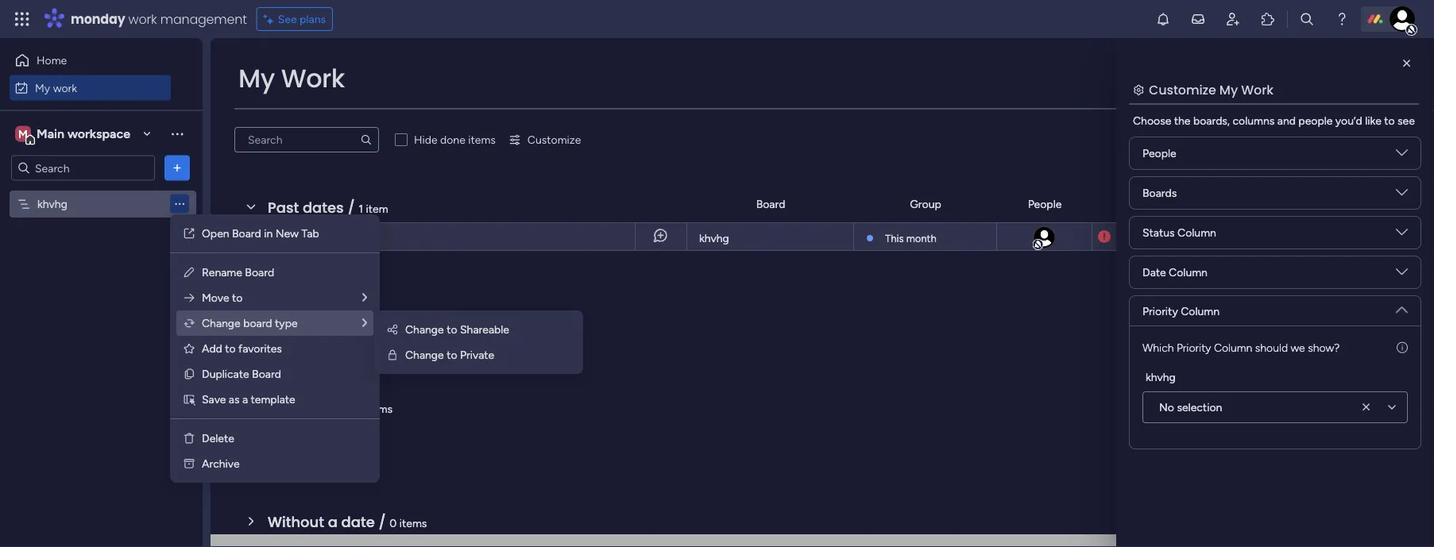 Task type: vqa. For each thing, say whether or not it's contained in the screenshot.
Out for Out sick
no



Task type: describe. For each thing, give the bounding box(es) containing it.
selection
[[1177, 401, 1223, 414]]

nov
[[1119, 230, 1138, 243]]

move to
[[202, 291, 243, 305]]

dates
[[303, 197, 344, 218]]

past
[[268, 197, 299, 218]]

dapulse dropdown down arrow image for date
[[1396, 266, 1408, 284]]

shareable
[[460, 323, 509, 337]]

work for monday
[[128, 10, 157, 28]]

choose the boards, columns and people you'd like to see
[[1133, 114, 1415, 128]]

as
[[229, 393, 240, 407]]

0 inside this week / 0 items
[[353, 345, 360, 358]]

change board type image
[[183, 317, 196, 330]]

no
[[1160, 401, 1175, 414]]

apps image
[[1260, 11, 1276, 27]]

change for change to private
[[405, 349, 444, 362]]

board for rename board
[[245, 266, 274, 279]]

my for my work
[[238, 61, 275, 96]]

am
[[1187, 230, 1202, 243]]

project
[[258, 230, 294, 244]]

we
[[1291, 341, 1306, 354]]

see
[[278, 12, 297, 26]]

date column
[[1143, 266, 1208, 279]]

hide done items
[[414, 133, 496, 147]]

hide
[[414, 133, 438, 147]]

move
[[202, 291, 229, 305]]

board for open board in new tab
[[232, 227, 261, 240]]

date for date column
[[1143, 266, 1166, 279]]

/ right date
[[379, 512, 386, 532]]

items up list arrow image
[[337, 288, 365, 301]]

without a date / 0 items
[[268, 512, 427, 532]]

khvhg for khvhg link
[[699, 232, 729, 245]]

monday
[[71, 10, 125, 28]]

/ for past dates /
[[348, 197, 355, 218]]

workspace
[[67, 126, 130, 141]]

help image
[[1334, 11, 1350, 27]]

nov 15, 09:00 am
[[1119, 230, 1202, 243]]

no selection
[[1160, 401, 1223, 414]]

should
[[1256, 341, 1288, 354]]

list arrow image
[[362, 318, 367, 329]]

customize button
[[502, 127, 588, 153]]

project 1
[[258, 230, 302, 244]]

workspace options image
[[169, 126, 185, 142]]

/ for next week /
[[344, 398, 352, 418]]

v2 overdue deadline image
[[1098, 229, 1111, 244]]

management
[[160, 10, 247, 28]]

to right move
[[232, 291, 243, 305]]

week for next
[[303, 398, 341, 418]]

board up khvhg link
[[756, 197, 786, 211]]

see
[[1398, 114, 1415, 128]]

boards
[[1143, 186, 1177, 200]]

which
[[1143, 341, 1174, 354]]

see plans
[[278, 12, 326, 26]]

save as a template
[[202, 393, 295, 407]]

khvhg inside list box
[[37, 197, 67, 211]]

search everything image
[[1299, 11, 1315, 27]]

date
[[341, 512, 375, 532]]

khvhg link
[[697, 223, 844, 252]]

items inside this week / 0 items
[[362, 345, 390, 358]]

change to shareable image
[[386, 323, 399, 336]]

to right like
[[1385, 114, 1395, 128]]

private
[[460, 349, 494, 362]]

rename
[[202, 266, 242, 279]]

this for week
[[268, 341, 297, 361]]

my work button
[[10, 75, 171, 101]]

0 vertical spatial gary orlando image
[[1390, 6, 1415, 32]]

to for favorites
[[225, 342, 236, 356]]

column for status column
[[1178, 226, 1217, 240]]

0 inside without a date / 0 items
[[390, 517, 397, 530]]

archive
[[202, 457, 240, 471]]

the
[[1174, 114, 1191, 128]]

rename board
[[202, 266, 274, 279]]

notifications image
[[1156, 11, 1171, 27]]

delete
[[202, 432, 234, 445]]

status for status column
[[1143, 226, 1175, 240]]

next week / 0 items
[[268, 398, 393, 418]]

change board type
[[202, 317, 298, 330]]

template
[[251, 393, 295, 407]]

and
[[1278, 114, 1296, 128]]

without
[[268, 512, 324, 532]]

dapulse dropdown down arrow image for status
[[1396, 227, 1408, 244]]

this for month
[[885, 232, 904, 245]]

group
[[910, 197, 942, 211]]

done
[[440, 133, 466, 147]]

columns
[[1233, 114, 1275, 128]]

next
[[268, 398, 299, 418]]

priority column
[[1143, 304, 1220, 318]]

0 horizontal spatial work
[[281, 61, 345, 96]]

month
[[907, 232, 937, 245]]

priority for priority column
[[1143, 304, 1178, 318]]

1 dapulse dropdown down arrow image from the top
[[1396, 147, 1408, 165]]

status for status
[[1244, 197, 1276, 211]]

show?
[[1308, 341, 1340, 354]]

item
[[366, 202, 388, 215]]

home
[[37, 54, 67, 67]]

column for priority column
[[1181, 304, 1220, 318]]

m
[[18, 127, 28, 141]]

duplicate
[[202, 368, 249, 381]]

boards,
[[1194, 114, 1230, 128]]

plans
[[300, 12, 326, 26]]

gary orlando image inside main content
[[1033, 226, 1057, 250]]

work for my
[[53, 81, 77, 95]]

change to shareable
[[405, 323, 509, 337]]

khvhg group
[[1143, 369, 1408, 424]]

open board in new tab image
[[183, 227, 196, 240]]



Task type: locate. For each thing, give the bounding box(es) containing it.
change to private
[[405, 349, 494, 362]]

status column
[[1143, 226, 1217, 240]]

1 vertical spatial gary orlando image
[[1033, 226, 1057, 250]]

change for change to shareable
[[405, 323, 444, 337]]

1 vertical spatial priority
[[1143, 304, 1178, 318]]

1 vertical spatial khvhg
[[699, 232, 729, 245]]

items down the change to shareable icon at the bottom left of the page
[[362, 345, 390, 358]]

add to favorites
[[202, 342, 282, 356]]

move to image
[[183, 292, 196, 304]]

2 vertical spatial priority
[[1177, 341, 1212, 354]]

1 vertical spatial people
[[1028, 197, 1062, 211]]

khvhg
[[37, 197, 67, 211], [699, 232, 729, 245], [1146, 370, 1176, 384]]

customize my work
[[1149, 81, 1274, 99]]

/ left change to private image
[[341, 341, 349, 361]]

column down date column
[[1181, 304, 1220, 318]]

my for my work
[[35, 81, 50, 95]]

0 down this week / 0 items
[[355, 402, 362, 416]]

0
[[328, 288, 335, 301], [353, 345, 360, 358], [355, 402, 362, 416], [390, 517, 397, 530]]

column for date column
[[1169, 266, 1208, 279]]

gary orlando image left the 'v2 overdue deadline' image
[[1033, 226, 1057, 250]]

save as a template image
[[183, 393, 196, 406]]

1 vertical spatial this
[[268, 341, 297, 361]]

khvhg for khvhg group
[[1146, 370, 1176, 384]]

which priority column should we show?
[[1143, 341, 1340, 354]]

1 horizontal spatial my
[[238, 61, 275, 96]]

0 horizontal spatial work
[[53, 81, 77, 95]]

main content
[[211, 38, 1435, 548]]

/ down this week / 0 items
[[344, 398, 352, 418]]

0 horizontal spatial customize
[[528, 133, 581, 147]]

to right add
[[225, 342, 236, 356]]

new
[[276, 227, 299, 240]]

1 horizontal spatial this
[[885, 232, 904, 245]]

None search field
[[234, 127, 379, 153]]

a right as
[[242, 393, 248, 407]]

date up the 15,
[[1137, 197, 1160, 211]]

this month
[[885, 232, 937, 245]]

main content containing past dates /
[[211, 38, 1435, 548]]

2 horizontal spatial my
[[1220, 81, 1238, 99]]

priority
[[1353, 197, 1389, 211], [1143, 304, 1178, 318], [1177, 341, 1212, 354]]

option
[[0, 190, 203, 193]]

khvhg list box
[[0, 188, 203, 432]]

you'd
[[1336, 114, 1363, 128]]

archive image
[[183, 458, 196, 470]]

workspace selection element
[[15, 124, 133, 145]]

0 vertical spatial this
[[885, 232, 904, 245]]

1 horizontal spatial 1
[[359, 202, 363, 215]]

work down plans
[[281, 61, 345, 96]]

customize for customize
[[528, 133, 581, 147]]

duplicate board image
[[183, 368, 196, 381]]

0 horizontal spatial this
[[268, 341, 297, 361]]

board left in
[[232, 227, 261, 240]]

3 dapulse dropdown down arrow image from the top
[[1396, 227, 1408, 244]]

week for this
[[300, 341, 338, 361]]

1 horizontal spatial gary orlando image
[[1390, 6, 1415, 32]]

change right change to private image
[[405, 349, 444, 362]]

1 left "item"
[[359, 202, 363, 215]]

date down nov 15, 09:00 am
[[1143, 266, 1166, 279]]

duplicate board
[[202, 368, 281, 381]]

main workspace
[[37, 126, 130, 141]]

search image
[[360, 134, 373, 146]]

type
[[275, 317, 298, 330]]

main
[[37, 126, 64, 141]]

1 vertical spatial a
[[328, 512, 338, 532]]

this left the month
[[885, 232, 904, 245]]

1 vertical spatial date
[[1143, 266, 1166, 279]]

0 inside next week / 0 items
[[355, 402, 362, 416]]

home button
[[10, 48, 171, 73]]

add
[[202, 342, 222, 356]]

my down see plans button
[[238, 61, 275, 96]]

1 vertical spatial customize
[[528, 133, 581, 147]]

column up date column
[[1178, 226, 1217, 240]]

invite members image
[[1226, 11, 1241, 27]]

past dates / 1 item
[[268, 197, 388, 218]]

open board in new tab
[[202, 227, 319, 240]]

like
[[1366, 114, 1382, 128]]

to
[[1385, 114, 1395, 128], [232, 291, 243, 305], [447, 323, 457, 337], [225, 342, 236, 356], [447, 349, 457, 362]]

my up boards,
[[1220, 81, 1238, 99]]

/ for this week /
[[341, 341, 349, 361]]

0 horizontal spatial 1
[[297, 230, 302, 244]]

this week / 0 items
[[268, 341, 390, 361]]

tab
[[302, 227, 319, 240]]

change to private image
[[386, 349, 399, 362]]

1 horizontal spatial status
[[1244, 197, 1276, 211]]

0 horizontal spatial gary orlando image
[[1033, 226, 1057, 250]]

items inside without a date / 0 items
[[400, 517, 427, 530]]

list arrow image
[[362, 292, 367, 304]]

work
[[128, 10, 157, 28], [53, 81, 77, 95]]

gary orlando image
[[1390, 6, 1415, 32], [1033, 226, 1057, 250]]

khvhg heading
[[1146, 369, 1176, 385]]

options image
[[169, 160, 185, 176]]

0 vertical spatial khvhg
[[37, 197, 67, 211]]

0 horizontal spatial a
[[242, 393, 248, 407]]

this
[[885, 232, 904, 245], [268, 341, 297, 361]]

1 vertical spatial 1
[[297, 230, 302, 244]]

rename board image
[[183, 266, 196, 279]]

date
[[1137, 197, 1160, 211], [1143, 266, 1166, 279]]

work right monday
[[128, 10, 157, 28]]

open
[[202, 227, 229, 240]]

1 left tab
[[297, 230, 302, 244]]

inbox image
[[1191, 11, 1206, 27]]

0 items
[[328, 288, 365, 301]]

my work
[[238, 61, 345, 96]]

in
[[264, 227, 273, 240]]

week up next week / 0 items
[[300, 341, 338, 361]]

5 dapulse dropdown down arrow image from the top
[[1396, 298, 1408, 316]]

0 right date
[[390, 517, 397, 530]]

week
[[300, 341, 338, 361], [303, 398, 341, 418]]

to left private
[[447, 349, 457, 362]]

to up change to private
[[447, 323, 457, 337]]

0 vertical spatial 1
[[359, 202, 363, 215]]

1 horizontal spatial customize
[[1149, 81, 1217, 99]]

board right rename
[[245, 266, 274, 279]]

customize
[[1149, 81, 1217, 99], [528, 133, 581, 147]]

board
[[756, 197, 786, 211], [232, 227, 261, 240], [245, 266, 274, 279], [252, 368, 281, 381]]

work inside my work button
[[53, 81, 77, 95]]

priority for priority
[[1353, 197, 1389, 211]]

1 vertical spatial work
[[53, 81, 77, 95]]

1 vertical spatial week
[[303, 398, 341, 418]]

board
[[243, 317, 272, 330]]

0 vertical spatial priority
[[1353, 197, 1389, 211]]

date for date
[[1137, 197, 1160, 211]]

gary orlando image right help icon
[[1390, 6, 1415, 32]]

Filter dashboard by text search field
[[234, 127, 379, 153]]

to for shareable
[[447, 323, 457, 337]]

work down home
[[53, 81, 77, 95]]

dapulse dropdown down arrow image
[[1396, 147, 1408, 165], [1396, 187, 1408, 205], [1396, 227, 1408, 244], [1396, 266, 1408, 284], [1396, 298, 1408, 316]]

15,
[[1141, 230, 1153, 243]]

my work
[[35, 81, 77, 95]]

0 horizontal spatial my
[[35, 81, 50, 95]]

choose
[[1133, 114, 1172, 128]]

change
[[202, 317, 241, 330], [405, 323, 444, 337], [405, 349, 444, 362]]

see plans button
[[256, 7, 333, 31]]

0 vertical spatial a
[[242, 393, 248, 407]]

0 horizontal spatial khvhg
[[37, 197, 67, 211]]

work inside main content
[[1242, 81, 1274, 99]]

workspace image
[[15, 125, 31, 143]]

people
[[1299, 114, 1333, 128]]

board for duplicate board
[[252, 368, 281, 381]]

1 horizontal spatial work
[[1242, 81, 1274, 99]]

0 horizontal spatial status
[[1143, 226, 1175, 240]]

column left should
[[1214, 341, 1253, 354]]

v2 info image
[[1397, 339, 1408, 356]]

delete image
[[183, 432, 196, 445]]

save
[[202, 393, 226, 407]]

items right done
[[468, 133, 496, 147]]

this down type
[[268, 341, 297, 361]]

1 horizontal spatial people
[[1143, 147, 1177, 160]]

my down home
[[35, 81, 50, 95]]

2 horizontal spatial khvhg
[[1146, 370, 1176, 384]]

dapulse dropdown down arrow image for priority
[[1396, 298, 1408, 316]]

0 vertical spatial status
[[1244, 197, 1276, 211]]

people
[[1143, 147, 1177, 160], [1028, 197, 1062, 211]]

select product image
[[14, 11, 30, 27]]

customize inside customize button
[[528, 133, 581, 147]]

0 vertical spatial date
[[1137, 197, 1160, 211]]

items inside next week / 0 items
[[365, 402, 393, 416]]

0 vertical spatial customize
[[1149, 81, 1217, 99]]

work up columns at the top right of the page
[[1242, 81, 1274, 99]]

09:00
[[1156, 230, 1184, 243]]

1 horizontal spatial a
[[328, 512, 338, 532]]

0 vertical spatial people
[[1143, 147, 1177, 160]]

1
[[359, 202, 363, 215], [297, 230, 302, 244]]

2 vertical spatial khvhg
[[1146, 370, 1176, 384]]

items
[[468, 133, 496, 147], [337, 288, 365, 301], [362, 345, 390, 358], [365, 402, 393, 416], [400, 517, 427, 530]]

monday work management
[[71, 10, 247, 28]]

khvhg inside group
[[1146, 370, 1176, 384]]

/ left "item"
[[348, 197, 355, 218]]

0 vertical spatial week
[[300, 341, 338, 361]]

0 left list arrow icon
[[328, 288, 335, 301]]

week right next
[[303, 398, 341, 418]]

board down favorites
[[252, 368, 281, 381]]

0 vertical spatial work
[[128, 10, 157, 28]]

change down move to
[[202, 317, 241, 330]]

0 horizontal spatial people
[[1028, 197, 1062, 211]]

change right the change to shareable icon at the bottom left of the page
[[405, 323, 444, 337]]

a
[[242, 393, 248, 407], [328, 512, 338, 532]]

column down am
[[1169, 266, 1208, 279]]

favorites
[[238, 342, 282, 356]]

a inside main content
[[328, 512, 338, 532]]

work
[[281, 61, 345, 96], [1242, 81, 1274, 99]]

2 dapulse dropdown down arrow image from the top
[[1396, 187, 1408, 205]]

add to favorites image
[[183, 343, 196, 355]]

to for private
[[447, 349, 457, 362]]

status
[[1244, 197, 1276, 211], [1143, 226, 1175, 240]]

items down change to private image
[[365, 402, 393, 416]]

my inside button
[[35, 81, 50, 95]]

0 left change to private image
[[353, 345, 360, 358]]

1 horizontal spatial work
[[128, 10, 157, 28]]

change for change board type
[[202, 317, 241, 330]]

a left date
[[328, 512, 338, 532]]

column
[[1178, 226, 1217, 240], [1169, 266, 1208, 279], [1181, 304, 1220, 318], [1214, 341, 1253, 354]]

customize for customize my work
[[1149, 81, 1217, 99]]

1 vertical spatial status
[[1143, 226, 1175, 240]]

items right date
[[400, 517, 427, 530]]

Search in workspace field
[[33, 159, 133, 177]]

1 horizontal spatial khvhg
[[699, 232, 729, 245]]

4 dapulse dropdown down arrow image from the top
[[1396, 266, 1408, 284]]

1 inside 'past dates / 1 item'
[[359, 202, 363, 215]]



